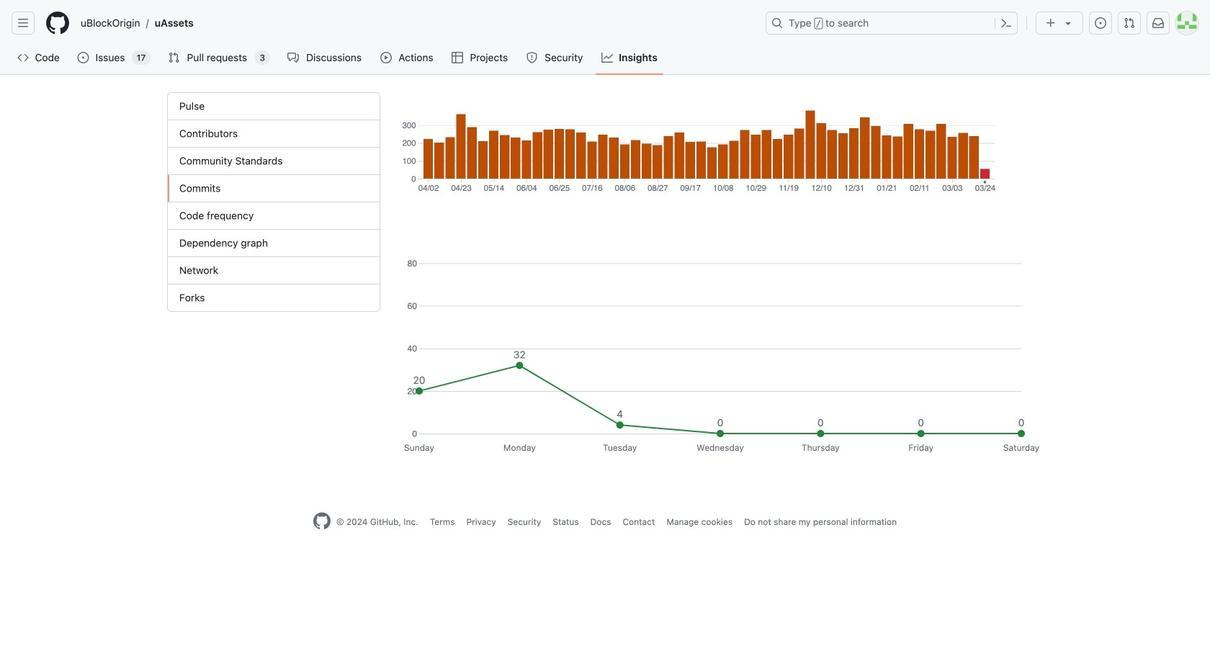 Task type: describe. For each thing, give the bounding box(es) containing it.
graph image
[[601, 52, 613, 63]]

notifications image
[[1152, 17, 1164, 29]]

git pull request image
[[168, 52, 180, 63]]

code image
[[17, 52, 29, 63]]

command palette image
[[1000, 17, 1012, 29]]

plus image
[[1045, 17, 1057, 29]]



Task type: vqa. For each thing, say whether or not it's contained in the screenshot.
homepage Icon to the right
yes



Task type: locate. For each thing, give the bounding box(es) containing it.
homepage image
[[313, 513, 330, 530]]

insights element
[[167, 92, 380, 312]]

issue opened image
[[77, 52, 89, 63]]

git pull request image
[[1124, 17, 1135, 29]]

list
[[75, 12, 757, 35]]

issue opened image
[[1095, 17, 1106, 29]]

comment discussion image
[[287, 52, 299, 63]]

shield image
[[526, 52, 538, 63]]

table image
[[452, 52, 463, 63]]

play image
[[380, 52, 392, 63]]

homepage image
[[46, 12, 69, 35]]

triangle down image
[[1062, 17, 1074, 29]]



